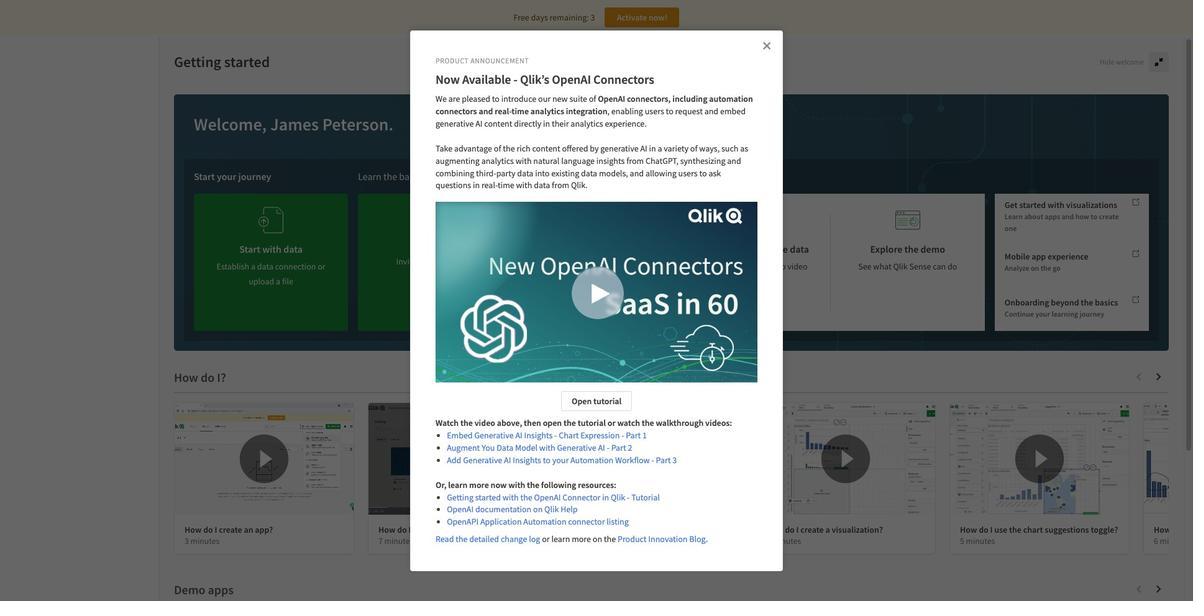 Task type: locate. For each thing, give the bounding box(es) containing it.
analyze
[[756, 243, 788, 256]]

2 horizontal spatial learn
[[1005, 212, 1024, 221]]

1 horizontal spatial 6
[[1155, 537, 1159, 547]]

0 horizontal spatial getting
[[174, 52, 221, 72]]

of up synthesizing
[[691, 143, 698, 154]]

tutorial inside button
[[594, 396, 622, 407]]

analyze down "mobile"
[[1005, 264, 1030, 273]]

1 horizontal spatial into
[[536, 168, 550, 179]]

do for how do i create an app?
[[203, 525, 213, 536]]

how do i define data associations? image
[[563, 404, 742, 516]]

generative down "connectors"
[[436, 118, 474, 129]]

1 vertical spatial getting
[[447, 492, 474, 503]]

2 horizontal spatial your
[[1036, 310, 1051, 319]]

1 how from the left
[[185, 525, 202, 536]]

1 vertical spatial insights
[[620, 261, 648, 272]]

continue
[[1005, 310, 1035, 319]]

time inside take advantage of the rich content offered by generative ai in a variety of ways, such as augmenting analytics with natural language insights from chatgpt, synthesizing and combining third-party data into existing data models, and allowing users to ask questions in real-time with data from qlik.
[[498, 180, 515, 191]]

in inside how do i in 6 minutes
[[1189, 525, 1194, 536]]

on down 'app'
[[1032, 264, 1040, 273]]

create inside get started with visualizations learn about apps and how to create one
[[1100, 212, 1120, 221]]

a left visualization?
[[826, 525, 831, 536]]

or, learn more now with the following resources: getting started with the openai connector in qlik - tutorial openai documentation on qlik help openapi application automation connector listing
[[436, 480, 660, 528]]

0 vertical spatial more
[[470, 480, 489, 491]]

get
[[1005, 200, 1018, 211]]

1 vertical spatial real-
[[482, 180, 498, 191]]

1 app? from the left
[[255, 525, 273, 536]]

1 horizontal spatial create
[[801, 525, 824, 536]]

the left the "go"
[[1041, 264, 1052, 273]]

more
[[523, 170, 543, 183]]

i inside how do i use the chart suggestions toggle? 5 minutes
[[991, 525, 993, 536]]

more down connector
[[572, 534, 591, 545]]

5 how from the left
[[961, 525, 978, 536]]

video left "above,"
[[475, 418, 496, 429]]

1 vertical spatial analytics
[[571, 118, 604, 129]]

the inside explore the demo see what qlik sense can do
[[905, 243, 919, 256]]

minutes inside how do i use the chart suggestions toggle? 5 minutes
[[967, 537, 996, 547]]

2 horizontal spatial of
[[691, 143, 698, 154]]

demo
[[921, 243, 946, 256]]

and down pleased
[[479, 106, 493, 117]]

chart
[[1024, 525, 1044, 536]]

or up "expression"
[[608, 418, 616, 429]]

0 horizontal spatial from
[[552, 180, 570, 191]]

an
[[244, 525, 253, 536], [466, 525, 476, 536]]

basics inside the onboarding beyond the basics continue your learning journey
[[1096, 297, 1119, 308]]

the right the beyond
[[1082, 297, 1094, 308]]

i for how do i in
[[1185, 525, 1187, 536]]

2 vertical spatial 3
[[185, 537, 189, 547]]

0 horizontal spatial automation
[[524, 517, 567, 528]]

on up openapi application automation connector listing link
[[534, 505, 543, 516]]

6 inside how do i create a visualization? 6 minutes
[[767, 537, 771, 547]]

into inside how do i load data into an app? 7 minutes
[[450, 525, 465, 536]]

create for how do i create an app?
[[219, 525, 242, 536]]

an inside how do i load data into an app? 7 minutes
[[466, 525, 476, 536]]

0 vertical spatial a
[[658, 143, 663, 154]]

4 how from the left
[[767, 525, 784, 536]]

1 horizontal spatial product
[[618, 534, 647, 545]]

invite left via
[[396, 256, 417, 267]]

1 an from the left
[[244, 525, 253, 536]]

video
[[788, 261, 808, 272], [475, 418, 496, 429]]

activate
[[617, 12, 647, 23]]

learn up follow
[[698, 243, 723, 256]]

0 horizontal spatial video
[[475, 418, 496, 429]]

to up "step-"
[[745, 243, 754, 256]]

0 vertical spatial how
[[1076, 212, 1090, 221]]

2 horizontal spatial qlik
[[894, 261, 908, 272]]

combining
[[436, 168, 475, 179]]

generative down you
[[463, 455, 503, 466]]

do inside how do i use the chart suggestions toggle? 5 minutes
[[979, 525, 989, 536]]

openai up 'openapi'
[[447, 505, 474, 516]]

users
[[645, 106, 665, 117], [679, 168, 698, 179], [437, 238, 460, 251], [419, 256, 438, 267]]

how inside the how do i create an app? 3 minutes
[[185, 525, 202, 536]]

2 i from the left
[[409, 525, 411, 536]]

0 vertical spatial tutorial
[[594, 396, 622, 407]]

× dialog
[[410, 30, 784, 572]]

5 i from the left
[[991, 525, 993, 536]]

0 horizontal spatial 3
[[185, 537, 189, 547]]

× button
[[757, 35, 777, 54]]

i for how do i load data into an app?
[[409, 525, 411, 536]]

the up sense
[[905, 243, 919, 256]]

including
[[673, 93, 708, 105]]

and inside ', enabling users to request and embed generative ai content directly in their analytics experience.'
[[705, 106, 719, 117]]

how inside how do i load data into an app? 7 minutes
[[379, 525, 396, 536]]

0 vertical spatial video
[[788, 261, 808, 272]]

your right start
[[217, 170, 237, 183]]

more left the now
[[470, 480, 489, 491]]

application
[[481, 517, 522, 528]]

how do i in 6 minutes
[[1155, 525, 1194, 547]]

connectors,
[[627, 93, 671, 105]]

started for getting
[[224, 52, 270, 72]]

2
[[628, 443, 633, 454]]

how for how do i load data into an app?
[[379, 525, 396, 536]]

how inside how do i define data associations? 5 minutes
[[573, 525, 590, 536]]

video inside learn how to analyze data follow this step-by-step video
[[788, 261, 808, 272]]

journey right start
[[239, 170, 271, 183]]

0 vertical spatial learn
[[358, 170, 382, 183]]

basics
[[399, 170, 425, 183], [1096, 297, 1119, 308]]

0 horizontal spatial or
[[542, 534, 550, 545]]

2 vertical spatial analytics
[[482, 155, 514, 166]]

0 vertical spatial getting
[[174, 52, 221, 72]]

learn
[[358, 170, 382, 183], [1005, 212, 1024, 221], [698, 243, 723, 256]]

1 horizontal spatial content
[[533, 143, 561, 154]]

data
[[518, 168, 534, 179], [581, 168, 598, 179], [534, 180, 551, 191], [624, 243, 643, 256], [790, 243, 810, 256], [593, 261, 609, 272], [431, 525, 448, 536], [632, 525, 649, 536]]

0 vertical spatial analyze
[[556, 243, 589, 256]]

automation up resources:
[[571, 455, 614, 466]]

we are pleased to introduce our new suite of
[[436, 93, 598, 105]]

0 horizontal spatial learn
[[358, 170, 382, 183]]

analytics down integration
[[571, 118, 604, 129]]

step
[[771, 261, 786, 272]]

the inside mobile app experience analyze on the go
[[1041, 264, 1052, 273]]

existing
[[552, 168, 580, 179]]

1 minutes from the left
[[191, 537, 220, 547]]

1 6 from the left
[[767, 537, 771, 547]]

1 horizontal spatial or
[[608, 418, 616, 429]]

1 horizontal spatial generative
[[601, 143, 639, 154]]

1 horizontal spatial learn
[[698, 243, 723, 256]]

hide welcome image
[[1155, 57, 1165, 67]]

real-
[[495, 106, 512, 117], [482, 180, 498, 191]]

qlik down resources:
[[611, 492, 626, 503]]

basics left questions
[[399, 170, 425, 183]]

ai up "chatgpt,"
[[641, 143, 648, 154]]

and inside openai connectors, including automation connectors and real-time analytics integration
[[479, 106, 493, 117]]

qlik.
[[571, 180, 588, 191]]

minutes down use at the right of page
[[967, 537, 996, 547]]

0 horizontal spatial on
[[534, 505, 543, 516]]

how inside how do i use the chart suggestions toggle? 5 minutes
[[961, 525, 978, 536]]

insights down sample
[[620, 261, 648, 272]]

your
[[217, 170, 237, 183], [1036, 310, 1051, 319], [553, 455, 569, 466]]

minutes down how do i create a visualization? element
[[773, 537, 802, 547]]

innovation
[[649, 534, 688, 545]]

automation inside or, learn more now with the following resources: getting started with the openai connector in qlik - tutorial openai documentation on qlik help openapi application automation connector listing
[[524, 517, 567, 528]]

ai down pleased
[[476, 118, 483, 129]]

1 vertical spatial learn
[[552, 534, 570, 545]]

your down onboarding
[[1036, 310, 1051, 319]]

insights inside take advantage of the rich content offered by generative ai in a variety of ways, such as augmenting analytics with natural language insights from chatgpt, synthesizing and combining third-party data into existing data models, and allowing users to ask questions in real-time with data from qlik.
[[597, 155, 625, 166]]

how inside how do i create a visualization? 6 minutes
[[767, 525, 784, 536]]

invite users image
[[423, 199, 448, 232]]

peterson.
[[323, 113, 394, 136]]

minutes down the how do i interact with visualizations? element
[[1161, 537, 1190, 547]]

1 vertical spatial video
[[475, 418, 496, 429]]

1 vertical spatial time
[[498, 180, 515, 191]]

0 vertical spatial 3
[[591, 12, 595, 23]]

2 vertical spatial your
[[553, 455, 569, 466]]

3 how from the left
[[573, 525, 590, 536]]

basics right the beyond
[[1096, 297, 1119, 308]]

now available - qlik's openai connectors
[[436, 72, 655, 87]]

how
[[1076, 212, 1090, 221], [725, 243, 743, 256]]

0 horizontal spatial basics
[[399, 170, 425, 183]]

0 vertical spatial journey
[[239, 170, 271, 183]]

how do i create a visualization? image
[[757, 404, 936, 516]]

generative down "chart" at left
[[557, 443, 597, 454]]

6 i from the left
[[1185, 525, 1187, 536]]

the up getting started with the openai connector in qlik - tutorial link
[[527, 480, 540, 491]]

6 down the how do i interact with visualizations? element
[[1155, 537, 1159, 547]]

0 horizontal spatial app?
[[255, 525, 273, 536]]

, enabling users to request and embed generative ai content directly in their analytics experience.
[[436, 106, 748, 129]]

how for how do i define data associations?
[[573, 525, 590, 536]]

ways,
[[700, 143, 720, 154]]

0 vertical spatial or
[[608, 418, 616, 429]]

time down party
[[498, 180, 515, 191]]

1 horizontal spatial basics
[[1096, 297, 1119, 308]]

0 vertical spatial learn
[[449, 480, 468, 491]]

0 vertical spatial qlik
[[894, 261, 908, 272]]

i for how do i use the chart suggestions toggle?
[[991, 525, 993, 536]]

do inside how do i define data associations? 5 minutes
[[591, 525, 601, 536]]

the right use at the right of page
[[1010, 525, 1022, 536]]

1 horizontal spatial 5
[[961, 537, 965, 547]]

do for how do i in
[[1173, 525, 1183, 536]]

users down synthesizing
[[679, 168, 698, 179]]

0 horizontal spatial analytics
[[482, 155, 514, 166]]

started inside get started with visualizations learn about apps and how to create one
[[1020, 200, 1047, 211]]

1 horizontal spatial analytics
[[531, 106, 565, 117]]

minutes right 7
[[385, 537, 414, 547]]

journey right 'learning'
[[1080, 310, 1105, 319]]

insights down 'model'
[[513, 455, 542, 466]]

1 vertical spatial content
[[533, 143, 561, 154]]

1 horizontal spatial from
[[627, 155, 644, 166]]

learn for learn how to analyze data follow this step-by-step video
[[698, 243, 723, 256]]

2 vertical spatial on
[[593, 534, 603, 545]]

tutorial right open
[[594, 396, 622, 407]]

how do i interact with visualizations? image
[[1145, 404, 1194, 516]]

how inside get started with visualizations learn about apps and how to create one
[[1076, 212, 1090, 221]]

connectors
[[436, 106, 477, 117]]

connector
[[563, 492, 601, 503]]

data right the 'load'
[[431, 525, 448, 536]]

- down open on the left of page
[[555, 430, 557, 442]]

1 horizontal spatial an
[[466, 525, 476, 536]]

0 horizontal spatial your
[[217, 170, 237, 183]]

how do i define data associations? element
[[573, 525, 701, 536]]

help
[[561, 505, 578, 516]]

from
[[627, 155, 644, 166], [552, 180, 570, 191]]

then
[[524, 418, 542, 429]]

ai inside ', enabling users to request and embed generative ai content directly in their analytics experience.'
[[476, 118, 483, 129]]

a inside take advantage of the rich content offered by generative ai in a variety of ways, such as augmenting analytics with natural language insights from chatgpt, synthesizing and combining third-party data into existing data models, and allowing users to ask questions in real-time with data from qlik.
[[658, 143, 663, 154]]

read
[[436, 534, 454, 545]]

do inside explore the demo see what qlik sense can do
[[948, 261, 958, 272]]

in inside or, learn more now with the following resources: getting started with the openai connector in qlik - tutorial openai documentation on qlik help openapi application automation connector listing
[[603, 492, 610, 503]]

generative
[[436, 118, 474, 129], [601, 143, 639, 154]]

do inside how do i in 6 minutes
[[1173, 525, 1183, 536]]

0 horizontal spatial started
[[224, 52, 270, 72]]

1 vertical spatial learn
[[1005, 212, 1024, 221]]

the left 'rich'
[[503, 143, 515, 154]]

to left request
[[666, 106, 674, 117]]

how do i create an app? image
[[175, 404, 354, 516]]

learn right or,
[[449, 480, 468, 491]]

watch the video above, then open the tutorial or watch the walkthrough videos: embed generative ai insights - chart expression - part 1 augment you data model with generative ai - part 2 add generative ai insights to your automation workflow - part 3
[[436, 418, 733, 466]]

3 minutes from the left
[[579, 537, 608, 547]]

now
[[436, 72, 460, 87]]

3 down 'how do i create an app?' element
[[185, 537, 189, 547]]

0 vertical spatial real-
[[495, 106, 512, 117]]

associations?
[[651, 525, 701, 536]]

i
[[215, 525, 217, 536], [409, 525, 411, 536], [603, 525, 605, 536], [797, 525, 799, 536], [991, 525, 993, 536], [1185, 525, 1187, 536]]

go
[[1054, 264, 1061, 273]]

2 vertical spatial qlik
[[545, 505, 559, 516]]

qlik inside explore the demo see what qlik sense can do
[[894, 261, 908, 272]]

the down listing
[[604, 534, 616, 545]]

minutes inside how do i define data associations? 5 minutes
[[579, 537, 608, 547]]

qlik down getting started with the openai connector in qlik - tutorial link
[[545, 505, 559, 516]]

i inside how do i load data into an app? 7 minutes
[[409, 525, 411, 536]]

in inside ', enabling users to request and embed generative ai content directly in their analytics experience.'
[[544, 118, 550, 129]]

0 vertical spatial generative
[[436, 118, 474, 129]]

3 down 'walkthrough'
[[673, 455, 677, 466]]

minutes
[[191, 537, 220, 547], [385, 537, 414, 547], [579, 537, 608, 547], [773, 537, 802, 547], [967, 537, 996, 547], [1161, 537, 1190, 547]]

and left "embed"
[[705, 106, 719, 117]]

5 inside how do i define data associations? 5 minutes
[[573, 537, 577, 547]]

real- down we are pleased to introduce our new suite of
[[495, 106, 512, 117]]

1 vertical spatial qlik
[[611, 492, 626, 503]]

how down visualizations
[[1076, 212, 1090, 221]]

0 vertical spatial analytics
[[531, 106, 565, 117]]

how do i load data into an app? element
[[379, 525, 495, 536]]

0 horizontal spatial a
[[658, 143, 663, 154]]

a inside how do i create a visualization? 6 minutes
[[826, 525, 831, 536]]

create inside the how do i create an app? 3 minutes
[[219, 525, 242, 536]]

2 an from the left
[[466, 525, 476, 536]]

content inside ', enabling users to request and embed generative ai content directly in their analytics experience.'
[[485, 118, 513, 129]]

1 horizontal spatial how
[[1076, 212, 1090, 221]]

6 how from the left
[[1155, 525, 1172, 536]]

tutorial up "expression"
[[578, 418, 606, 429]]

1 vertical spatial a
[[826, 525, 831, 536]]

1 vertical spatial more
[[572, 534, 591, 545]]

advantage
[[455, 143, 493, 154]]

1 i from the left
[[215, 525, 217, 536]]

3 i from the left
[[603, 525, 605, 536]]

2 vertical spatial generative
[[463, 455, 503, 466]]

product up now in the left top of the page
[[436, 56, 469, 65]]

or right log
[[542, 534, 550, 545]]

data right analyze
[[790, 243, 810, 256]]

do for how do i load data into an app?
[[397, 525, 407, 536]]

do for how do i create a visualization?
[[785, 525, 795, 536]]

6 minutes from the left
[[1161, 537, 1190, 547]]

analyze sample data image
[[587, 204, 612, 237]]

content inside take advantage of the rich content offered by generative ai in a variety of ways, such as augmenting analytics with natural language insights from chatgpt, synthesizing and combining third-party data into existing data models, and allowing users to ask questions in real-time with data from qlik.
[[533, 143, 561, 154]]

6 inside how do i in 6 minutes
[[1155, 537, 1159, 547]]

2 vertical spatial started
[[476, 492, 501, 503]]

insights up augment you data model with generative ai - part 2 link in the bottom of the page
[[525, 430, 553, 442]]

on
[[1032, 264, 1040, 273], [534, 505, 543, 516], [593, 534, 603, 545]]

listing
[[607, 517, 629, 528]]

1 horizontal spatial learn
[[552, 534, 570, 545]]

by
[[590, 143, 599, 154]]

1 vertical spatial into
[[450, 525, 465, 536]]

4 minutes from the left
[[773, 537, 802, 547]]

qlik
[[894, 261, 908, 272], [611, 492, 626, 503], [545, 505, 559, 516]]

learn for learn the basics
[[358, 170, 382, 183]]

invite down invite users image
[[411, 238, 435, 251]]

third-
[[476, 168, 497, 179]]

learn down peterson.
[[358, 170, 382, 183]]

1 vertical spatial 3
[[673, 455, 677, 466]]

the inside take advantage of the rich content offered by generative ai in a variety of ways, such as augmenting analytics with natural language insights from chatgpt, synthesizing and combining third-party data into existing data models, and allowing users to ask questions in real-time with data from qlik.
[[503, 143, 515, 154]]

on down connector
[[593, 534, 603, 545]]

free
[[514, 12, 530, 23]]

0 horizontal spatial generative
[[436, 118, 474, 129]]

1 horizontal spatial video
[[788, 261, 808, 272]]

4 i from the left
[[797, 525, 799, 536]]

0 horizontal spatial analyze
[[556, 243, 589, 256]]

resources:
[[578, 480, 617, 491]]

2 vertical spatial learn
[[698, 243, 723, 256]]

how for how do i create an app?
[[185, 525, 202, 536]]

do
[[948, 261, 958, 272], [203, 525, 213, 536], [397, 525, 407, 536], [591, 525, 601, 536], [785, 525, 795, 536], [979, 525, 989, 536], [1173, 525, 1183, 536]]

- down watch
[[622, 430, 625, 442]]

×
[[763, 36, 772, 53]]

embed generative ai insights - chart expression - part 1 link
[[447, 430, 647, 442]]

minutes inside how do i load data into an app? 7 minutes
[[385, 537, 414, 547]]

ai down data
[[504, 455, 511, 466]]

real- inside take advantage of the rich content offered by generative ai in a variety of ways, such as augmenting analytics with natural language insights from chatgpt, synthesizing and combining third-party data into existing data models, and allowing users to ask questions in real-time with data from qlik.
[[482, 180, 498, 191]]

i inside how do i create a visualization? 6 minutes
[[797, 525, 799, 536]]

explore the demo image
[[896, 204, 921, 237]]

analyze inside mobile app experience analyze on the go
[[1005, 264, 1030, 273]]

analytics up party
[[482, 155, 514, 166]]

1 vertical spatial journey
[[1080, 310, 1105, 319]]

5
[[573, 537, 577, 547], [961, 537, 965, 547]]

your inside watch the video above, then open the tutorial or watch the walkthrough videos: embed generative ai insights - chart expression - part 1 augment you data model with generative ai - part 2 add generative ai insights to your automation workflow - part 3
[[553, 455, 569, 466]]

data
[[497, 443, 514, 454]]

chart
[[559, 430, 579, 442]]

learn right log
[[552, 534, 570, 545]]

content
[[485, 118, 513, 129], [533, 143, 561, 154]]

visualizations
[[1067, 200, 1118, 211]]

expression
[[581, 430, 620, 442]]

-
[[514, 72, 518, 87], [555, 430, 557, 442], [622, 430, 625, 442], [607, 443, 610, 454], [652, 455, 655, 466], [627, 492, 630, 503]]

do for how do i use the chart suggestions toggle?
[[979, 525, 989, 536]]

,
[[608, 106, 610, 117]]

i inside the how do i create an app? 3 minutes
[[215, 525, 217, 536]]

sample
[[591, 243, 622, 256]]

do inside the how do i create an app? 3 minutes
[[203, 525, 213, 536]]

augmenting
[[436, 155, 480, 166]]

0 vertical spatial into
[[536, 168, 550, 179]]

0 vertical spatial content
[[485, 118, 513, 129]]

1 vertical spatial started
[[1020, 200, 1047, 211]]

0 vertical spatial on
[[1032, 264, 1040, 273]]

video right the step
[[788, 261, 808, 272]]

i inside how do i define data associations? 5 minutes
[[603, 525, 605, 536]]

do inside how do i load data into an app? 7 minutes
[[397, 525, 407, 536]]

1 horizontal spatial journey
[[1080, 310, 1105, 319]]

data down natural at the top left
[[534, 180, 551, 191]]

data right define
[[632, 525, 649, 536]]

language
[[562, 155, 595, 166]]

to down visualizations
[[1092, 212, 1098, 221]]

app? inside how do i load data into an app? 7 minutes
[[477, 525, 495, 536]]

1 vertical spatial generative
[[601, 143, 639, 154]]

welcome, james peterson. main content
[[159, 37, 1194, 602]]

minutes down 'how do i create an app?' element
[[191, 537, 220, 547]]

to down augment you data model with generative ai - part 2 link in the bottom of the page
[[543, 455, 551, 466]]

to left the ask
[[700, 168, 707, 179]]

2 6 from the left
[[1155, 537, 1159, 547]]

chatgpt,
[[646, 155, 679, 166]]

learn inside learn how to analyze data follow this step-by-step video
[[698, 243, 723, 256]]

insights up models,
[[597, 155, 625, 166]]

resources
[[545, 170, 585, 183]]

qlik right what
[[894, 261, 908, 272]]

rich
[[517, 143, 531, 154]]

0 horizontal spatial more
[[470, 480, 489, 491]]

analytics inside take advantage of the rich content offered by generative ai in a variety of ways, such as augmenting analytics with natural language insights from chatgpt, synthesizing and combining third-party data into existing data models, and allowing users to ask questions in real-time with data from qlik.
[[482, 155, 514, 166]]

of up integration
[[589, 93, 597, 105]]

how up this
[[725, 243, 743, 256]]

1 horizontal spatial analyze
[[1005, 264, 1030, 273]]

explore the demo see what qlik sense can do
[[859, 243, 958, 272]]

more resources
[[523, 170, 585, 183]]

generative inside take advantage of the rich content offered by generative ai in a variety of ways, such as augmenting analytics with natural language insights from chatgpt, synthesizing and combining third-party data into existing data models, and allowing users to ask questions in real-time with data from qlik.
[[601, 143, 639, 154]]

content left directly on the top of the page
[[485, 118, 513, 129]]

started for get
[[1020, 200, 1047, 211]]

2 how from the left
[[379, 525, 396, 536]]

beyond
[[1052, 297, 1080, 308]]

2 5 from the left
[[961, 537, 965, 547]]

from up models,
[[627, 155, 644, 166]]

tutorial
[[632, 492, 660, 503]]

data inside how do i define data associations? 5 minutes
[[632, 525, 649, 536]]

1 5 from the left
[[573, 537, 577, 547]]

openai down following
[[534, 492, 561, 503]]

analyze up experience
[[556, 243, 589, 256]]

1 vertical spatial on
[[534, 505, 543, 516]]

a up "chatgpt,"
[[658, 143, 663, 154]]

i inside how do i in 6 minutes
[[1185, 525, 1187, 536]]

2 app? from the left
[[477, 525, 495, 536]]

your down augment you data model with generative ai - part 2 link in the bottom of the page
[[553, 455, 569, 466]]

0 vertical spatial invite
[[411, 238, 435, 251]]

part right the 'workflow'
[[656, 455, 671, 466]]

real- down third- on the left of page
[[482, 180, 498, 191]]

2 minutes from the left
[[385, 537, 414, 547]]

0 vertical spatial started
[[224, 52, 270, 72]]

automation up log
[[524, 517, 567, 528]]

2 horizontal spatial analytics
[[571, 118, 604, 129]]

analytics inside ', enabling users to request and embed generative ai content directly in their analytics experience.'
[[571, 118, 604, 129]]

6 down how do i create a visualization? element
[[767, 537, 771, 547]]

to inside get started with visualizations learn about apps and how to create one
[[1092, 212, 1098, 221]]

create inside how do i create a visualization? 6 minutes
[[801, 525, 824, 536]]

more inside or, learn more now with the following resources: getting started with the openai connector in qlik - tutorial openai documentation on qlik help openapi application automation connector listing
[[470, 480, 489, 491]]

tutorial
[[594, 396, 622, 407], [578, 418, 606, 429]]

data inside learn how to analyze data follow this step-by-step video
[[790, 243, 810, 256]]

insights
[[597, 155, 625, 166], [620, 261, 648, 272]]

users inside take advantage of the rich content offered by generative ai in a variety of ways, such as augmenting analytics with natural language insights from chatgpt, synthesizing and combining third-party data into existing data models, and allowing users to ask questions in real-time with data from qlik.
[[679, 168, 698, 179]]

5 minutes from the left
[[967, 537, 996, 547]]

more
[[470, 480, 489, 491], [572, 534, 591, 545]]

app
[[1032, 251, 1047, 262]]

do inside how do i create a visualization? 6 minutes
[[785, 525, 795, 536]]

video inside watch the video above, then open the tutorial or watch the walkthrough videos: embed generative ai insights - chart expression - part 1 augment you data model with generative ai - part 2 add generative ai insights to your automation workflow - part 3
[[475, 418, 496, 429]]



Task type: describe. For each thing, give the bounding box(es) containing it.
or inside watch the video above, then open the tutorial or watch the walkthrough videos: embed generative ai insights - chart expression - part 1 augment you data model with generative ai - part 2 add generative ai insights to your automation workflow - part 3
[[608, 418, 616, 429]]

learn the basics
[[358, 170, 425, 183]]

how for how do i in
[[1155, 525, 1172, 536]]

data right party
[[518, 168, 534, 179]]

how do i create a visualization? 6 minutes
[[767, 525, 884, 547]]

experience.
[[605, 118, 647, 129]]

create for how do i create a visualization?
[[801, 525, 824, 536]]

getting started with the openai connector in qlik - tutorial link
[[447, 492, 660, 503]]

how do i interact with visualizations? element
[[1155, 525, 1194, 536]]

ai inside take advantage of the rich content offered by generative ai in a variety of ways, such as augmenting analytics with natural language insights from chatgpt, synthesizing and combining third-party data into existing data models, and allowing users to ask questions in real-time with data from qlik.
[[641, 143, 648, 154]]

embed
[[447, 430, 473, 442]]

data down sample
[[593, 261, 609, 272]]

visualization?
[[832, 525, 884, 536]]

introduce
[[502, 93, 537, 105]]

and inside get started with visualizations learn about apps and how to create one
[[1062, 212, 1075, 221]]

activate now!
[[617, 12, 668, 23]]

how for how do i create a visualization?
[[767, 525, 784, 536]]

to inside ', enabling users to request and embed generative ai content directly in their analytics experience.'
[[666, 106, 674, 117]]

email.
[[452, 256, 474, 267]]

what
[[874, 261, 892, 272]]

1 horizontal spatial of
[[589, 93, 597, 105]]

openai connectors, including automation connectors and real-time analytics integration
[[436, 93, 755, 117]]

1 vertical spatial insights
[[513, 455, 542, 466]]

now!
[[649, 12, 668, 23]]

openai documentation on qlik help link
[[447, 505, 578, 516]]

analytics inside openai connectors, including automation connectors and real-time analytics integration
[[531, 106, 565, 117]]

how do i create a visualization? element
[[767, 525, 884, 536]]

to inside learn how to analyze data follow this step-by-step video
[[745, 243, 754, 256]]

openai up 'suite'
[[552, 72, 591, 87]]

data up 'qlik.'
[[581, 168, 598, 179]]

generative inside ', enabling users to request and embed generative ai content directly in their analytics experience.'
[[436, 118, 474, 129]]

- inside or, learn more now with the following resources: getting started with the openai connector in qlik - tutorial openai documentation on qlik help openapi application automation connector listing
[[627, 492, 630, 503]]

how inside learn how to analyze data follow this step-by-step video
[[725, 243, 743, 256]]

their
[[552, 118, 569, 129]]

and down such
[[728, 155, 742, 166]]

users inside ', enabling users to request and embed generative ai content directly in their analytics experience.'
[[645, 106, 665, 117]]

analyze sample data experience data to insights
[[551, 243, 648, 272]]

journey inside the onboarding beyond the basics continue your learning journey
[[1080, 310, 1105, 319]]

the down peterson.
[[384, 170, 397, 183]]

getting started
[[174, 52, 270, 72]]

now
[[491, 480, 507, 491]]

the up "chart" at left
[[564, 418, 576, 429]]

ai up 'model'
[[516, 430, 523, 442]]

2 vertical spatial part
[[656, 455, 671, 466]]

can
[[933, 261, 947, 272]]

5 inside how do i use the chart suggestions toggle? 5 minutes
[[961, 537, 965, 547]]

data inside how do i load data into an app? 7 minutes
[[431, 525, 448, 536]]

above,
[[497, 418, 523, 429]]

how do i create an app? element
[[185, 525, 273, 536]]

such
[[722, 143, 739, 154]]

0 horizontal spatial journey
[[239, 170, 271, 183]]

suggestions
[[1046, 525, 1090, 536]]

learn how to analyze data follow this step-by-step video
[[698, 243, 810, 272]]

learn inside or, learn more now with the following resources: getting started with the openai connector in qlik - tutorial openai documentation on qlik help openapi application automation connector listing
[[449, 480, 468, 491]]

our
[[539, 93, 551, 105]]

integration
[[566, 106, 608, 117]]

invite users invite users via email.
[[396, 238, 474, 267]]

onboarding
[[1005, 297, 1050, 308]]

see
[[859, 261, 872, 272]]

add generative ai insights to your automation workflow - part 3 link
[[447, 455, 679, 466]]

- down "expression"
[[607, 443, 610, 454]]

embed
[[721, 106, 746, 117]]

learning
[[1052, 310, 1079, 319]]

start
[[194, 170, 215, 183]]

0 vertical spatial basics
[[399, 170, 425, 183]]

the up 'openai documentation on qlik help' link
[[521, 492, 533, 503]]

with inside get started with visualizations learn about apps and how to create one
[[1048, 200, 1065, 211]]

with inside watch the video above, then open the tutorial or watch the walkthrough videos: embed generative ai insights - chart expression - part 1 augment you data model with generative ai - part 2 add generative ai insights to your automation workflow - part 3
[[540, 443, 556, 454]]

1 vertical spatial generative
[[557, 443, 597, 454]]

the inside how do i use the chart suggestions toggle? 5 minutes
[[1010, 525, 1022, 536]]

qlik's
[[520, 72, 550, 87]]

natural
[[534, 155, 560, 166]]

the up 1
[[642, 418, 655, 429]]

toggle?
[[1092, 525, 1119, 536]]

1 horizontal spatial 3
[[591, 12, 595, 23]]

0 horizontal spatial product
[[436, 56, 469, 65]]

and right models,
[[630, 168, 644, 179]]

minutes inside how do i in 6 minutes
[[1161, 537, 1190, 547]]

model
[[515, 443, 538, 454]]

experience
[[1048, 251, 1089, 262]]

onboarding beyond the basics continue your learning journey
[[1005, 297, 1119, 319]]

apps
[[1046, 212, 1061, 221]]

ai down "expression"
[[598, 443, 606, 454]]

i for how do i define data associations?
[[603, 525, 605, 536]]

3 inside watch the video above, then open the tutorial or watch the walkthrough videos: embed generative ai insights - chart expression - part 1 augment you data model with generative ai - part 2 add generative ai insights to your automation workflow - part 3
[[673, 455, 677, 466]]

analyze inside analyze sample data experience data to insights
[[556, 243, 589, 256]]

how for how do i use the chart suggestions toggle?
[[961, 525, 978, 536]]

offered
[[562, 143, 589, 154]]

automation inside watch the video above, then open the tutorial or watch the walkthrough videos: embed generative ai insights - chart expression - part 1 augment you data model with generative ai - part 2 add generative ai insights to your automation workflow - part 3
[[571, 455, 614, 466]]

data right sample
[[624, 243, 643, 256]]

product announcement
[[436, 56, 529, 65]]

0 horizontal spatial of
[[494, 143, 502, 154]]

get started with visualizations learn about apps and how to create one
[[1005, 200, 1120, 233]]

learn how to analyze data image
[[742, 204, 766, 237]]

- left the qlik's
[[514, 72, 518, 87]]

enabling
[[612, 106, 644, 117]]

log
[[529, 534, 541, 545]]

1 vertical spatial part
[[612, 443, 627, 454]]

1
[[643, 430, 647, 442]]

users up via
[[437, 238, 460, 251]]

on inside mobile app experience analyze on the go
[[1032, 264, 1040, 273]]

users left via
[[419, 256, 438, 267]]

ask
[[709, 168, 722, 179]]

automation
[[710, 93, 754, 105]]

1 vertical spatial or
[[542, 534, 550, 545]]

to inside watch the video above, then open the tutorial or watch the walkthrough videos: embed generative ai insights - chart expression - part 1 augment you data model with generative ai - part 2 add generative ai insights to your automation workflow - part 3
[[543, 455, 551, 466]]

real- inside openai connectors, including automation connectors and real-time analytics integration
[[495, 106, 512, 117]]

i for how do i create an app?
[[215, 525, 217, 536]]

to right pleased
[[492, 93, 500, 105]]

start your journey
[[194, 170, 271, 183]]

questions
[[436, 180, 471, 191]]

days
[[531, 12, 548, 23]]

are
[[449, 93, 460, 105]]

remaining:
[[550, 12, 589, 23]]

openai inside openai connectors, including automation connectors and real-time analytics integration
[[598, 93, 626, 105]]

0 vertical spatial from
[[627, 155, 644, 166]]

welcome, james peterson.
[[194, 113, 394, 136]]

i for how do i create a visualization?
[[797, 525, 799, 536]]

insights inside analyze sample data experience data to insights
[[620, 261, 648, 272]]

your inside the onboarding beyond the basics continue your learning journey
[[1036, 310, 1051, 319]]

0 vertical spatial part
[[626, 430, 641, 442]]

an inside the how do i create an app? 3 minutes
[[244, 525, 253, 536]]

to inside take advantage of the rich content offered by generative ai in a variety of ways, such as augmenting analytics with natural language insights from chatgpt, synthesizing and combining third-party data into existing data models, and allowing users to ask questions in real-time with data from qlik.
[[700, 168, 707, 179]]

the right read
[[456, 534, 468, 545]]

getting inside welcome, james peterson. 'main content'
[[174, 52, 221, 72]]

read the detailed change log or learn more on the product innovation blog .
[[436, 534, 708, 545]]

1 vertical spatial product
[[618, 534, 647, 545]]

how do i use the chart suggestions toggle? 5 minutes
[[961, 525, 1119, 547]]

following
[[542, 480, 577, 491]]

do for how do i define data associations?
[[591, 525, 601, 536]]

1 horizontal spatial qlik
[[611, 492, 626, 503]]

how do i load data into an app? image
[[369, 404, 548, 516]]

the inside the onboarding beyond the basics continue your learning journey
[[1082, 297, 1094, 308]]

7
[[379, 537, 383, 547]]

variety
[[664, 143, 689, 154]]

augment you data model with generative ai - part 2 link
[[447, 443, 633, 454]]

pleased
[[462, 93, 491, 105]]

how do i define data associations? 5 minutes
[[573, 525, 701, 547]]

take advantage of the rich content offered by generative ai in a variety of ways, such as augmenting analytics with natural language insights from chatgpt, synthesizing and combining third-party data into existing data models, and allowing users to ask questions in real-time with data from qlik.
[[436, 143, 751, 191]]

app? inside the how do i create an app? 3 minutes
[[255, 525, 273, 536]]

into inside take advantage of the rich content offered by generative ai in a variety of ways, such as augmenting analytics with natural language insights from chatgpt, synthesizing and combining third-party data into existing data models, and allowing users to ask questions in real-time with data from qlik.
[[536, 168, 550, 179]]

directly
[[514, 118, 542, 129]]

1 horizontal spatial more
[[572, 534, 591, 545]]

how do i use the chart suggestions toggle? image
[[951, 404, 1130, 516]]

3 inside the how do i create an app? 3 minutes
[[185, 537, 189, 547]]

allowing
[[646, 168, 677, 179]]

0 vertical spatial generative
[[475, 430, 514, 442]]

synthesizing
[[681, 155, 726, 166]]

started inside or, learn more now with the following resources: getting started with the openai connector in qlik - tutorial openai documentation on qlik help openapi application automation connector listing
[[476, 492, 501, 503]]

sense
[[910, 261, 932, 272]]

1 vertical spatial invite
[[396, 256, 417, 267]]

define
[[607, 525, 631, 536]]

tutorial inside watch the video above, then open the tutorial or watch the walkthrough videos: embed generative ai insights - chart expression - part 1 augment you data model with generative ai - part 2 add generative ai insights to your automation workflow - part 3
[[578, 418, 606, 429]]

free days remaining: 3
[[514, 12, 595, 23]]

how do i create an app? 3 minutes
[[185, 525, 273, 547]]

mobile
[[1005, 251, 1031, 262]]

0 vertical spatial your
[[217, 170, 237, 183]]

about
[[1025, 212, 1044, 221]]

minutes inside the how do i create an app? 3 minutes
[[191, 537, 220, 547]]

connector
[[569, 517, 605, 528]]

open
[[572, 396, 592, 407]]

getting inside or, learn more now with the following resources: getting started with the openai connector in qlik - tutorial openai documentation on qlik help openapi application automation connector listing
[[447, 492, 474, 503]]

explore
[[871, 243, 903, 256]]

minutes inside how do i create a visualization? 6 minutes
[[773, 537, 802, 547]]

connectors
[[594, 72, 655, 87]]

augment
[[447, 443, 480, 454]]

change
[[501, 534, 528, 545]]

time inside openai connectors, including automation connectors and real-time analytics integration
[[512, 106, 529, 117]]

how do i use the chart suggestions toggle? element
[[961, 525, 1119, 536]]

this
[[726, 261, 739, 272]]

learn inside get started with visualizations learn about apps and how to create one
[[1005, 212, 1024, 221]]

- right the 'workflow'
[[652, 455, 655, 466]]

the up embed
[[461, 418, 473, 429]]

to inside analyze sample data experience data to insights
[[611, 261, 618, 272]]

on inside or, learn more now with the following resources: getting started with the openai connector in qlik - tutorial openai documentation on qlik help openapi application automation connector listing
[[534, 505, 543, 516]]

0 vertical spatial insights
[[525, 430, 553, 442]]

0 horizontal spatial qlik
[[545, 505, 559, 516]]



Task type: vqa. For each thing, say whether or not it's contained in the screenshot.
Alerts
no



